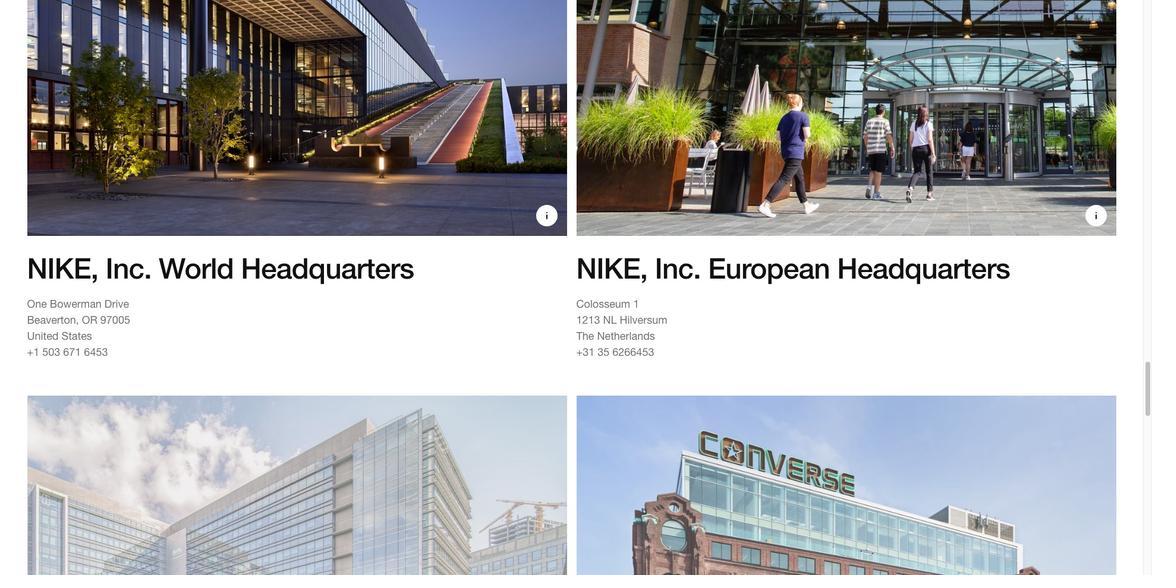 Task type: locate. For each thing, give the bounding box(es) containing it.
open accordion image
[[1089, 209, 1103, 223]]

0 horizontal spatial headquarters
[[241, 251, 414, 285]]

+31
[[576, 346, 595, 359]]

1 horizontal spatial inc.
[[655, 251, 701, 285]]

beaverton,
[[27, 314, 79, 326]]

+1
[[27, 346, 39, 358]]

hilversum
[[620, 314, 667, 327]]

nike 2022 company hqs ehq 001 image
[[576, 0, 1116, 236]]

671
[[63, 346, 81, 358]]

lebron exterior 001 image
[[27, 0, 567, 236]]

bowerman
[[50, 298, 102, 310]]

inc.
[[106, 251, 151, 285], [655, 251, 701, 285]]

6453
[[84, 346, 108, 358]]

the
[[576, 330, 594, 343]]

colosseum
[[576, 298, 630, 310]]

1 horizontal spatial headquarters
[[837, 251, 1010, 285]]

nike, inc. european headquarters
[[576, 251, 1010, 285]]

1 horizontal spatial nike,
[[576, 251, 648, 285]]

1
[[633, 298, 639, 310]]

6266453
[[613, 346, 654, 359]]

netherlands
[[597, 330, 655, 343]]

open accordion image
[[540, 209, 554, 223]]

0 horizontal spatial nike,
[[27, 251, 98, 285]]

or
[[82, 314, 97, 326]]

nike, for nike, inc. world headquarters
[[27, 251, 98, 285]]

one bowerman drive beaverton, or 97005 united states +1 503 671 6453
[[27, 298, 130, 358]]

0 horizontal spatial inc.
[[106, 251, 151, 285]]

nike, up the bowerman
[[27, 251, 98, 285]]

headquarters for nike, inc. world headquarters
[[241, 251, 414, 285]]

headquarters
[[241, 251, 414, 285], [837, 251, 1010, 285]]

nike,
[[27, 251, 98, 285], [576, 251, 648, 285]]

nike, up colosseum
[[576, 251, 648, 285]]

one
[[27, 298, 47, 310]]



Task type: vqa. For each thing, say whether or not it's contained in the screenshot.
the NIKE, associated with NIKE, Inc. World Headquarters
yes



Task type: describe. For each thing, give the bounding box(es) containing it.
nike, for nike, inc. european headquarters
[[576, 251, 648, 285]]

world
[[159, 251, 234, 285]]

drive
[[105, 298, 129, 310]]

inc. for european
[[655, 251, 701, 285]]

97005
[[100, 314, 130, 326]]

colosseum 1 1213 nl hilversum the netherlands +31 35 6266453
[[576, 298, 667, 359]]

nike, inc. world headquarters
[[27, 251, 414, 285]]

european
[[708, 251, 830, 285]]

35
[[598, 346, 610, 359]]

states
[[62, 330, 92, 342]]

nike 2022 company hqs gchq 001 image
[[27, 396, 567, 575]]

nike 2022 company hqs converse 001 image
[[576, 396, 1116, 575]]

headquarters for nike, inc. european headquarters
[[837, 251, 1010, 285]]

1213
[[576, 314, 600, 327]]

503
[[42, 346, 60, 358]]

inc. for world
[[106, 251, 151, 285]]

nl
[[603, 314, 617, 327]]

united
[[27, 330, 59, 342]]



